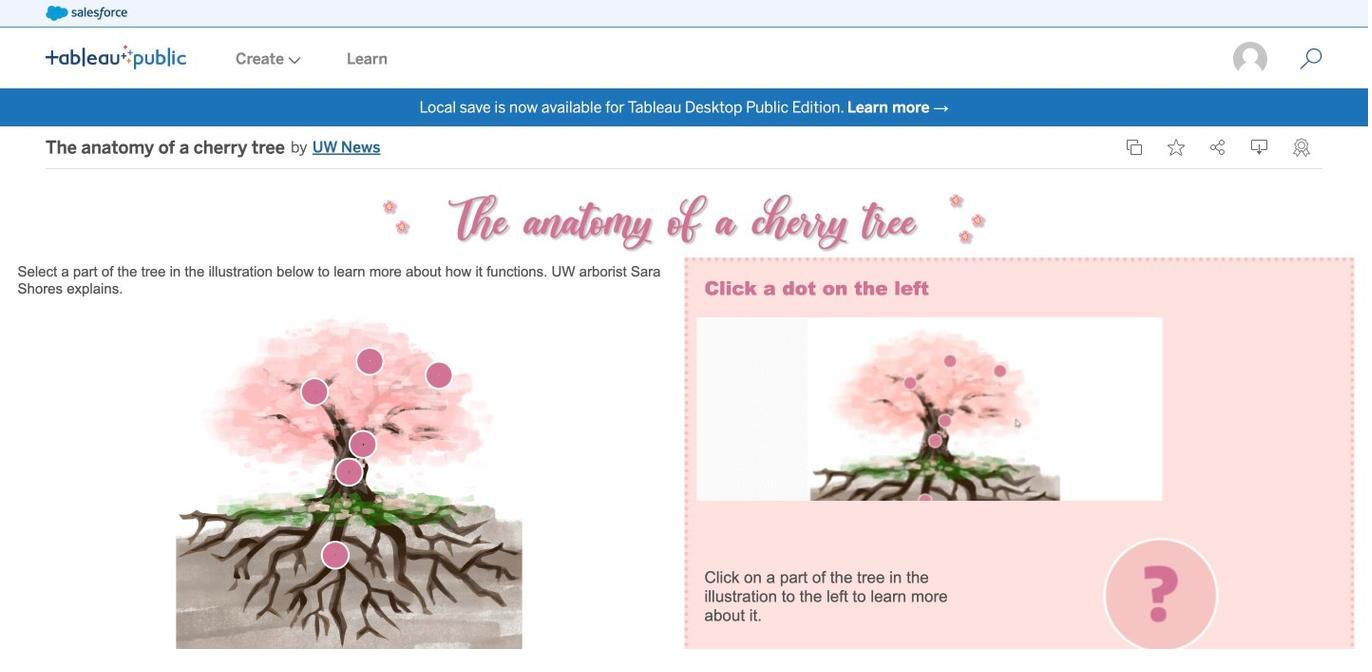 Task type: describe. For each thing, give the bounding box(es) containing it.
nominate for viz of the day image
[[1294, 138, 1311, 157]]

salesforce logo image
[[46, 6, 127, 21]]

t.turtle image
[[1232, 40, 1270, 78]]

download image
[[1252, 139, 1269, 156]]

make a copy image
[[1127, 139, 1144, 156]]

create image
[[284, 57, 301, 64]]



Task type: locate. For each thing, give the bounding box(es) containing it.
favorite button image
[[1168, 139, 1185, 156]]

logo image
[[46, 45, 186, 69]]

go to search image
[[1278, 48, 1346, 70]]

share image
[[1210, 139, 1227, 156]]



Task type: vqa. For each thing, say whether or not it's contained in the screenshot.
Analyze data visualizations about movies, tv, music, art, literature, and cultural topics element
no



